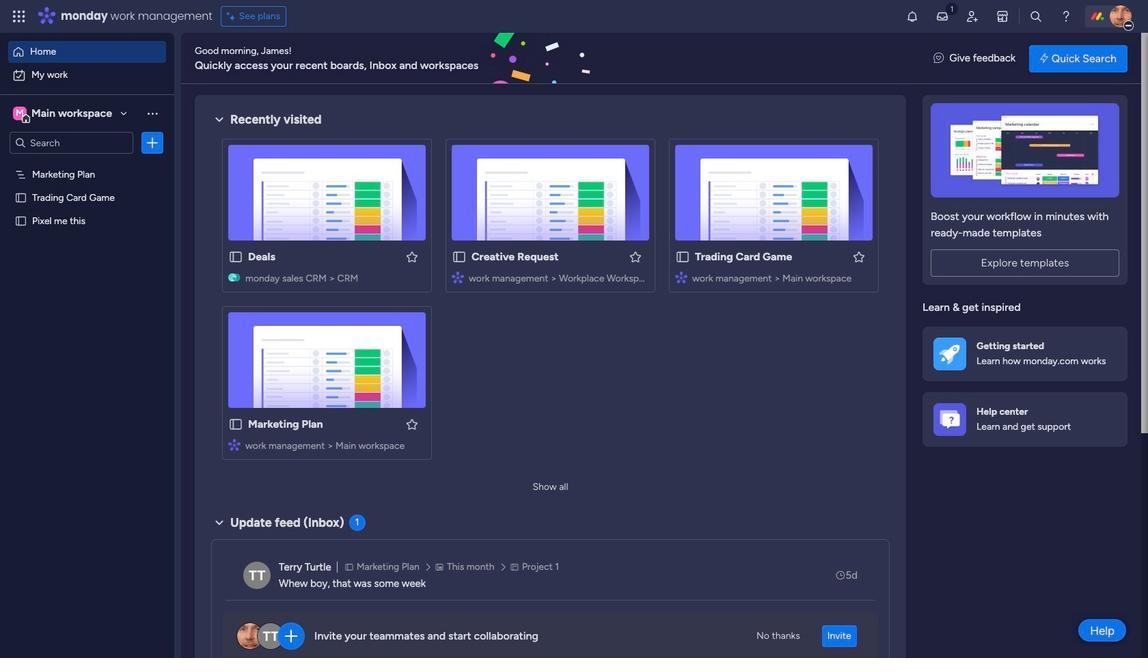 Task type: describe. For each thing, give the bounding box(es) containing it.
Search in workspace field
[[29, 135, 114, 151]]

2 vertical spatial option
[[0, 162, 174, 164]]

update feed image
[[936, 10, 950, 23]]

james peterson image
[[1110, 5, 1132, 27]]

workspace selection element
[[13, 105, 114, 123]]

help image
[[1060, 10, 1073, 23]]

workspace options image
[[146, 106, 159, 120]]

getting started element
[[923, 326, 1128, 381]]

help center element
[[923, 392, 1128, 447]]

1 vertical spatial public board image
[[452, 250, 467, 265]]

2 horizontal spatial public board image
[[675, 250, 690, 265]]

1 horizontal spatial public board image
[[228, 250, 243, 265]]

1 image
[[946, 1, 958, 16]]

close update feed (inbox) image
[[211, 515, 228, 531]]

invite members image
[[966, 10, 980, 23]]



Task type: locate. For each thing, give the bounding box(es) containing it.
add to favorites image for public board icon to the middle
[[405, 417, 419, 431]]

0 vertical spatial add to favorites image
[[405, 250, 419, 264]]

1 horizontal spatial public board image
[[228, 417, 243, 432]]

1 element
[[349, 515, 365, 531]]

workspace image
[[13, 106, 27, 121]]

0 horizontal spatial public board image
[[14, 191, 27, 204]]

0 horizontal spatial add to favorites image
[[629, 250, 643, 264]]

add to favorites image
[[629, 250, 643, 264], [852, 250, 866, 264]]

add to favorites image for the middle public board image
[[405, 250, 419, 264]]

2 add to favorites image from the top
[[405, 417, 419, 431]]

list box
[[0, 160, 174, 417]]

notifications image
[[906, 10, 919, 23]]

terry turtle image
[[243, 562, 271, 589]]

search everything image
[[1029, 10, 1043, 23]]

1 add to favorites image from the top
[[405, 250, 419, 264]]

2 vertical spatial public board image
[[228, 417, 243, 432]]

1 vertical spatial option
[[8, 64, 166, 86]]

templates image image
[[935, 103, 1116, 198]]

1 add to favorites image from the left
[[629, 250, 643, 264]]

1 horizontal spatial add to favorites image
[[852, 250, 866, 264]]

0 vertical spatial public board image
[[14, 214, 27, 227]]

v2 user feedback image
[[934, 51, 944, 66]]

quick search results list box
[[211, 128, 890, 476]]

2 add to favorites image from the left
[[852, 250, 866, 264]]

public board image
[[14, 214, 27, 227], [452, 250, 467, 265], [228, 417, 243, 432]]

0 vertical spatial option
[[8, 41, 166, 63]]

v2 bolt switch image
[[1041, 51, 1049, 66]]

options image
[[146, 136, 159, 150]]

monday marketplace image
[[996, 10, 1010, 23]]

1 vertical spatial add to favorites image
[[405, 417, 419, 431]]

add to favorites image
[[405, 250, 419, 264], [405, 417, 419, 431]]

select product image
[[12, 10, 26, 23]]

2 horizontal spatial public board image
[[452, 250, 467, 265]]

see plans image
[[227, 9, 239, 24]]

close recently visited image
[[211, 111, 228, 128]]

public board image
[[14, 191, 27, 204], [228, 250, 243, 265], [675, 250, 690, 265]]

0 horizontal spatial public board image
[[14, 214, 27, 227]]

option
[[8, 41, 166, 63], [8, 64, 166, 86], [0, 162, 174, 164]]



Task type: vqa. For each thing, say whether or not it's contained in the screenshot.
ADD VIEW "icon"
no



